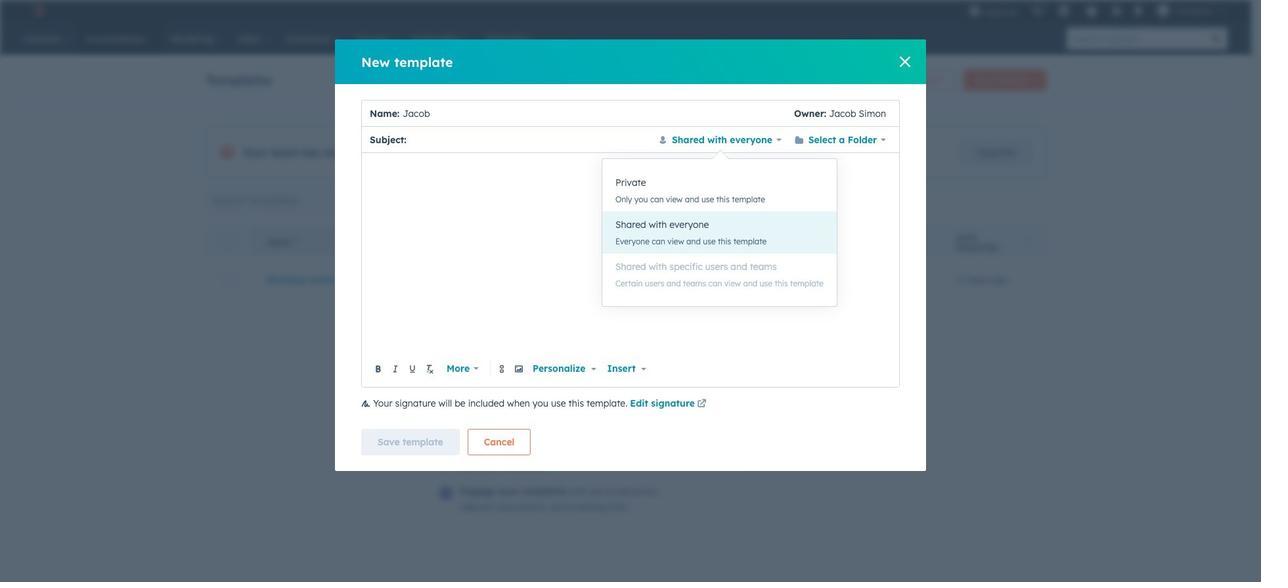 Task type: locate. For each thing, give the bounding box(es) containing it.
dialog
[[335, 39, 926, 471]]

ascending sort. press to sort descending. image
[[295, 237, 300, 246]]

list box
[[602, 164, 837, 301]]

link opens in a new window image
[[697, 397, 706, 413], [697, 399, 706, 409]]

menu
[[962, 0, 1236, 21]]

press to sort. element
[[1025, 237, 1030, 248]]

None text field
[[371, 161, 891, 358]]

banner
[[205, 66, 1046, 91]]

None field
[[602, 164, 837, 301]]

2 link opens in a new window image from the top
[[697, 399, 706, 409]]

1 link opens in a new window image from the top
[[697, 397, 706, 413]]

None text field
[[400, 100, 794, 126], [410, 132, 649, 147], [400, 100, 794, 126], [410, 132, 649, 147]]



Task type: describe. For each thing, give the bounding box(es) containing it.
marketplaces image
[[1058, 6, 1070, 18]]

Search search field
[[205, 187, 365, 213]]

ascending sort. press to sort descending. element
[[295, 237, 300, 248]]

Search HubSpot search field
[[1067, 28, 1205, 50]]

press to sort. image
[[1025, 237, 1030, 246]]

jacob simon image
[[1157, 5, 1169, 16]]

close image
[[900, 56, 910, 67]]



Task type: vqa. For each thing, say whether or not it's contained in the screenshot.
Knowledge base button
no



